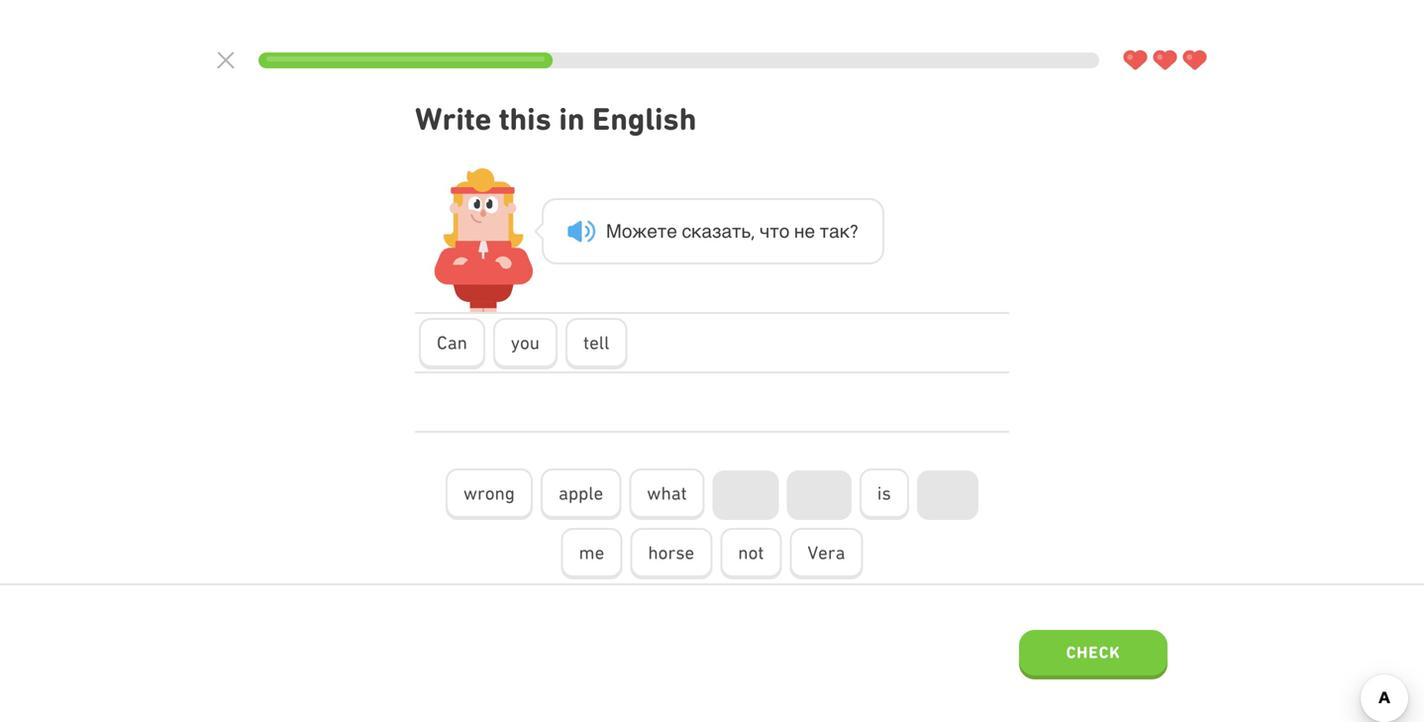 Task type: vqa. For each thing, say whether or not it's contained in the screenshot.
the right о
yes



Task type: locate. For each thing, give the bounding box(es) containing it.
2 horizontal spatial е
[[805, 220, 816, 242]]

з
[[712, 220, 722, 242]]

0 horizontal spatial о
[[622, 220, 633, 242]]

а right с at the top left of page
[[702, 220, 712, 242]]

me
[[579, 542, 605, 563]]

1 о from the left
[[622, 220, 633, 242]]

write
[[415, 101, 492, 137]]

0 horizontal spatial к
[[692, 220, 702, 242]]

а
[[702, 220, 712, 242], [722, 220, 732, 242], [830, 220, 840, 242]]

2 а from the left
[[722, 220, 732, 242]]

is
[[878, 483, 892, 504]]

н е т а к ?
[[795, 220, 859, 242]]

wrong
[[464, 483, 515, 504]]

you button
[[493, 318, 558, 370]]

2 horizontal spatial а
[[830, 220, 840, 242]]

progress bar
[[259, 53, 1100, 68]]

т
[[658, 220, 667, 242], [732, 220, 742, 242], [770, 220, 780, 242], [820, 220, 830, 242]]

what
[[647, 483, 687, 504]]

о left н
[[780, 220, 790, 242]]

а left ь
[[722, 220, 732, 242]]

т right ж
[[658, 220, 667, 242]]

1 horizontal spatial о
[[780, 220, 790, 242]]

1 horizontal spatial е
[[667, 220, 678, 242]]

you
[[511, 332, 540, 353]]

not button
[[721, 528, 782, 580]]

0 horizontal spatial е
[[647, 220, 658, 242]]

т right н
[[820, 220, 830, 242]]

can
[[437, 332, 468, 353]]

2 о from the left
[[780, 220, 790, 242]]

к right н
[[840, 220, 850, 242]]

1 horizontal spatial к
[[840, 220, 850, 242]]

т left ,
[[732, 220, 742, 242]]

1 horizontal spatial а
[[722, 220, 732, 242]]

о
[[622, 220, 633, 242], [780, 220, 790, 242]]

к left з
[[692, 220, 702, 242]]

о left с at the top left of page
[[622, 220, 633, 242]]

с
[[682, 220, 692, 242]]

ч т о
[[760, 220, 790, 242]]

in
[[559, 101, 585, 137]]

this
[[499, 101, 552, 137]]

apple button
[[541, 469, 622, 520]]

т right ,
[[770, 220, 780, 242]]

horse
[[648, 542, 695, 563]]

apple
[[559, 483, 604, 504]]

а left ?
[[830, 220, 840, 242]]

е
[[647, 220, 658, 242], [667, 220, 678, 242], [805, 220, 816, 242]]

horse button
[[631, 528, 713, 580]]

к
[[692, 220, 702, 242], [840, 220, 850, 242]]

0 horizontal spatial а
[[702, 220, 712, 242]]



Task type: describe. For each thing, give the bounding box(es) containing it.
,
[[751, 220, 755, 242]]

1 т from the left
[[658, 220, 667, 242]]

1 а from the left
[[702, 220, 712, 242]]

2 т from the left
[[732, 220, 742, 242]]

check
[[1067, 643, 1121, 662]]

3 а from the left
[[830, 220, 840, 242]]

ж
[[633, 220, 647, 242]]

3 т from the left
[[770, 220, 780, 242]]

?
[[850, 220, 859, 242]]

4 т from the left
[[820, 220, 830, 242]]

check button
[[1020, 630, 1168, 680]]

english
[[593, 101, 697, 137]]

1 к from the left
[[692, 220, 702, 242]]

ч
[[760, 220, 770, 242]]

vera button
[[790, 528, 864, 580]]

is button
[[860, 469, 909, 520]]

can button
[[419, 318, 485, 370]]

tell
[[584, 332, 610, 353]]

write this in english
[[415, 101, 697, 137]]

tell button
[[566, 318, 628, 370]]

ь
[[742, 220, 751, 242]]

2 е from the left
[[667, 220, 678, 242]]

м
[[606, 220, 622, 242]]

not
[[738, 542, 764, 563]]

2 к from the left
[[840, 220, 850, 242]]

м о ж е т е с к а з а т ь ,
[[606, 220, 755, 242]]

1 е from the left
[[647, 220, 658, 242]]

me button
[[561, 528, 623, 580]]

н
[[795, 220, 805, 242]]

vera
[[808, 542, 846, 563]]

what button
[[630, 469, 705, 520]]

wrong button
[[446, 469, 533, 520]]

3 е from the left
[[805, 220, 816, 242]]



